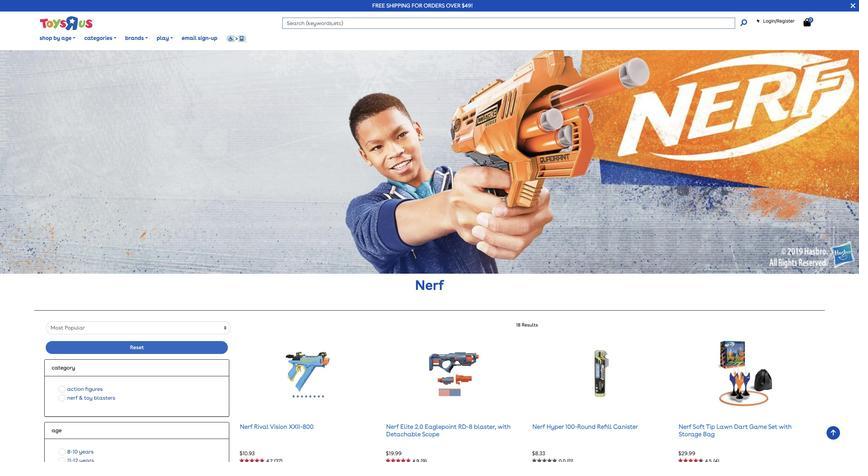 Task type: vqa. For each thing, say whether or not it's contained in the screenshot.
$19.99
yes



Task type: describe. For each thing, give the bounding box(es) containing it.
free
[[373, 2, 385, 9]]

years
[[79, 448, 94, 455]]

8-
[[67, 448, 73, 455]]

shopping bag image
[[804, 18, 811, 26]]

8-10 years
[[67, 448, 94, 455]]

canister
[[614, 423, 638, 430]]

$49!
[[462, 2, 473, 9]]

$8.33
[[532, 450, 546, 457]]

email
[[182, 35, 197, 41]]

action
[[67, 386, 84, 392]]

8
[[469, 423, 473, 430]]

toy
[[84, 395, 93, 401]]

tip
[[706, 423, 715, 430]]

blasters
[[94, 395, 115, 401]]

nerf elite 2.0 eaglepoint rd-8 blaster, with detachable scope link
[[386, 423, 511, 438]]

category element
[[52, 364, 222, 372]]

100-
[[566, 423, 578, 430]]

eaglepoint
[[425, 423, 457, 430]]

brands button
[[121, 30, 152, 47]]

nerf for nerf hyper 100-round refill canister
[[533, 423, 545, 430]]

nerf elite 2.0 eaglepoint rd-8 blaster, with detachable scope
[[386, 423, 511, 438]]

nerf
[[67, 395, 78, 401]]

refill
[[597, 423, 612, 430]]

game
[[750, 423, 767, 430]]

800
[[303, 423, 314, 430]]

categories button
[[80, 30, 121, 47]]

age inside product-tab tab panel
[[52, 427, 62, 434]]

detachable
[[386, 431, 421, 438]]

dart
[[735, 423, 748, 430]]

product-tab tab panel
[[39, 321, 821, 462]]

by
[[53, 35, 60, 41]]

categories
[[84, 35, 112, 41]]

nerf for nerf
[[415, 277, 444, 293]]

&
[[79, 395, 83, 401]]

action figures button
[[57, 385, 105, 394]]

xxii-
[[289, 423, 303, 430]]

shop by age
[[40, 35, 72, 41]]

nerf rival vision xxii-800 link
[[240, 423, 314, 430]]

lawn
[[717, 423, 733, 430]]

action figures
[[67, 386, 103, 392]]

rd-
[[458, 423, 469, 430]]

results
[[522, 322, 538, 327]]

with for nerf elite 2.0 eaglepoint rd-8 blaster, with detachable scope
[[498, 423, 511, 430]]



Task type: locate. For each thing, give the bounding box(es) containing it.
brands
[[125, 35, 144, 41]]

storage
[[679, 431, 702, 438]]

for
[[412, 2, 423, 9]]

this icon serves as a link to download the essential accessibility assistive technology app for individuals with physical disabilities. it is featured as part of our commitment to diversity and inclusion. image
[[226, 35, 247, 42]]

$19.99
[[386, 450, 402, 457]]

reset button
[[46, 341, 228, 354]]

play button
[[152, 30, 177, 47]]

0 link
[[804, 17, 818, 27]]

0 vertical spatial age
[[61, 35, 72, 41]]

nerf & toy blasters button
[[57, 394, 117, 402]]

$10.93
[[240, 450, 255, 457]]

menu bar
[[35, 26, 860, 50]]

with
[[498, 423, 511, 430], [779, 423, 792, 430]]

nerf for nerf soft tip lawn dart game set with storage bag
[[679, 423, 692, 430]]

nerf for nerf rival vision xxii-800
[[240, 423, 253, 430]]

vision
[[270, 423, 287, 430]]

toys r us image
[[39, 16, 94, 31]]

shipping
[[387, 2, 410, 9]]

nerf
[[415, 277, 444, 293], [240, 423, 253, 430], [386, 423, 399, 430], [533, 423, 545, 430], [679, 423, 692, 430]]

0
[[810, 17, 813, 22]]

with right blaster,
[[498, 423, 511, 430]]

nerf soft tip lawn dart game set with storage bag
[[679, 423, 792, 438]]

reset
[[130, 344, 144, 351]]

email sign-up link
[[177, 30, 222, 47]]

1 horizontal spatial with
[[779, 423, 792, 430]]

8-10 years button
[[57, 447, 96, 456]]

elite
[[401, 423, 413, 430]]

nerf & toy blasters
[[67, 395, 115, 401]]

set
[[769, 423, 778, 430]]

menu bar containing shop by age
[[35, 26, 860, 50]]

age up 8-10 years "button"
[[52, 427, 62, 434]]

login/register button
[[756, 18, 795, 24]]

shop by age button
[[35, 30, 80, 47]]

play
[[157, 35, 169, 41]]

blaster,
[[474, 423, 497, 430]]

18
[[516, 322, 521, 327]]

shop
[[40, 35, 52, 41]]

nerf elite 2.0 eaglepoint rd-8 blaster, with detachable scope image
[[426, 340, 482, 408]]

orders
[[424, 2, 445, 9]]

None search field
[[283, 18, 747, 29]]

10
[[73, 448, 78, 455]]

nerf soft tip lawn dart game set with storage bag image
[[719, 340, 775, 408]]

bag
[[704, 431, 715, 438]]

close button image
[[851, 2, 856, 9]]

nerf for nerf elite 2.0 eaglepoint rd-8 blaster, with detachable scope
[[386, 423, 399, 430]]

age
[[61, 35, 72, 41], [52, 427, 62, 434]]

nerf hyper 100-round refill canister link
[[533, 423, 638, 430]]

nerf rival vision xxii-800
[[240, 423, 314, 430]]

nerf soft tip lawn dart game set with storage bag link
[[679, 423, 792, 438]]

figures
[[85, 386, 103, 392]]

2 with from the left
[[779, 423, 792, 430]]

scope
[[422, 431, 440, 438]]

sign-
[[198, 35, 211, 41]]

nerf main content
[[0, 50, 860, 462]]

0 horizontal spatial with
[[498, 423, 511, 430]]

age inside dropdown button
[[61, 35, 72, 41]]

2.0
[[415, 423, 423, 430]]

category
[[52, 364, 75, 371]]

soft
[[693, 423, 705, 430]]

$29.99
[[679, 450, 696, 457]]

rival
[[254, 423, 269, 430]]

age element
[[52, 426, 222, 435]]

nerf hyper 100-round refill canister image
[[573, 340, 628, 408]]

over
[[446, 2, 461, 9]]

with right set
[[779, 423, 792, 430]]

email sign-up
[[182, 35, 218, 41]]

nerf inside nerf elite 2.0 eaglepoint rd-8 blaster, with detachable scope
[[386, 423, 399, 430]]

up
[[211, 35, 218, 41]]

nerf hyper 100-round refill canister
[[533, 423, 638, 430]]

Enter Keyword or Item No. search field
[[283, 18, 735, 29]]

hyper
[[547, 423, 564, 430]]

with for nerf soft tip lawn dart game set with storage bag
[[779, 423, 792, 430]]

free shipping for orders over $49! link
[[373, 2, 473, 9]]

round
[[578, 423, 596, 430]]

login/register
[[764, 18, 795, 24]]

with inside nerf elite 2.0 eaglepoint rd-8 blaster, with detachable scope
[[498, 423, 511, 430]]

1 vertical spatial age
[[52, 427, 62, 434]]

age right by
[[61, 35, 72, 41]]

free shipping for orders over $49!
[[373, 2, 473, 9]]

18 results
[[516, 322, 538, 327]]

nerf inside nerf soft tip lawn dart game set with storage bag
[[679, 423, 692, 430]]

1 with from the left
[[498, 423, 511, 430]]

with inside nerf soft tip lawn dart game set with storage bag
[[779, 423, 792, 430]]

nerf rival vision xxii-800 image
[[280, 340, 336, 408]]



